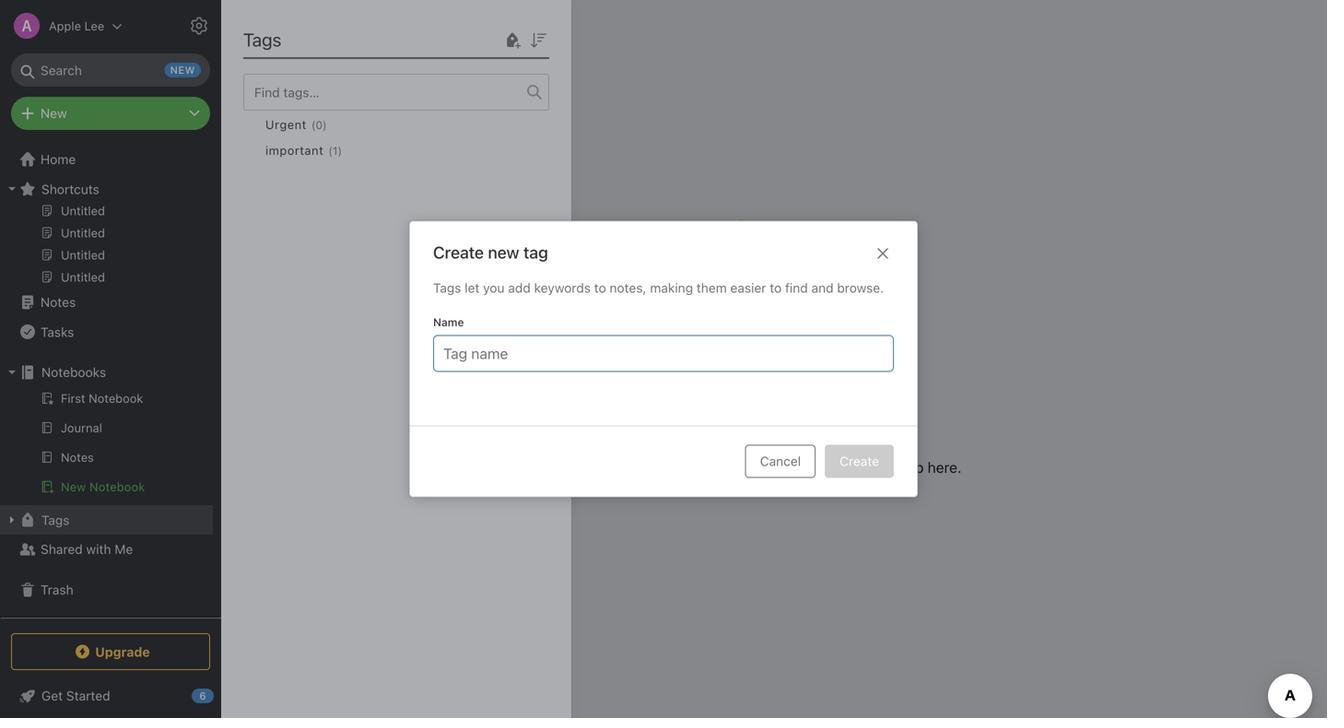 Task type: describe. For each thing, give the bounding box(es) containing it.
notes and notebooks shared with you will show up here.
[[587, 459, 962, 476]]

2 to from the left
[[770, 280, 782, 296]]

recent
[[21, 161, 60, 175]]

with inside tree
[[86, 542, 111, 557]]

shared with me inside tree
[[41, 542, 133, 557]]

them
[[697, 280, 727, 296]]

0 vertical spatial tags
[[243, 29, 282, 50]]

important
[[266, 143, 324, 157]]

tasks
[[41, 324, 74, 340]]

Search text field
[[24, 53, 197, 87]]

cancel button
[[746, 445, 816, 478]]

nothing shared yet
[[702, 423, 847, 443]]

) for important
[[338, 144, 342, 157]]

new for new notebook
[[61, 480, 86, 494]]

expand tags image
[[5, 513, 19, 527]]

nothing
[[702, 423, 763, 443]]

0 horizontal spatial you
[[483, 280, 505, 296]]

1 vertical spatial shared
[[734, 459, 779, 476]]

you inside shared with me "element"
[[815, 459, 839, 476]]

notebooks
[[659, 459, 730, 476]]

shortcuts
[[41, 181, 99, 197]]

me inside "element"
[[349, 26, 374, 47]]

0 horizontal spatial me
[[115, 542, 133, 557]]

2 horizontal spatial tags
[[433, 280, 461, 296]]

create new tag
[[433, 242, 548, 262]]

close image
[[872, 242, 894, 265]]

let
[[465, 280, 480, 296]]

upgrade button
[[11, 633, 210, 670]]

notebooks
[[41, 365, 106, 380]]

keywords
[[534, 280, 591, 296]]

create button
[[825, 445, 894, 478]]

browse.
[[837, 280, 884, 296]]

cancel
[[760, 454, 801, 469]]

easier
[[731, 280, 767, 296]]

tags let you add keywords to notes, making them easier to find and browse.
[[433, 280, 884, 296]]

new for new
[[41, 106, 67, 121]]

tag
[[524, 242, 548, 262]]

tags inside tags button
[[41, 512, 70, 528]]

1 vertical spatial with
[[783, 459, 811, 476]]

name
[[433, 316, 464, 329]]

) for urgent
[[323, 118, 327, 131]]

and inside shared with me "element"
[[631, 459, 655, 476]]

new button
[[11, 97, 210, 130]]

notes link
[[0, 288, 213, 317]]

home
[[41, 152, 76, 167]]

important ( 1 )
[[266, 143, 342, 157]]

notes,
[[610, 280, 647, 296]]

0 vertical spatial and
[[812, 280, 834, 296]]

making
[[650, 280, 693, 296]]

new
[[488, 242, 520, 262]]

shared with me inside "element"
[[249, 26, 374, 47]]

expand notebooks image
[[5, 365, 19, 380]]

create for create
[[840, 454, 880, 469]]



Task type: locate. For each thing, give the bounding box(es) containing it.
tags right expand tags icon
[[41, 512, 70, 528]]

0 vertical spatial you
[[483, 280, 505, 296]]

Find tags… text field
[[244, 80, 527, 104]]

1 horizontal spatial me
[[349, 26, 374, 47]]

me
[[349, 26, 374, 47], [115, 542, 133, 557]]

new left notebook
[[61, 480, 86, 494]]

0 horizontal spatial tags
[[41, 512, 70, 528]]

create up let
[[433, 242, 484, 262]]

( right important
[[328, 144, 333, 157]]

create for create new tag
[[433, 242, 484, 262]]

1
[[333, 144, 338, 157]]

shared up trash
[[41, 542, 83, 557]]

and right find
[[812, 280, 834, 296]]

recent notes
[[21, 161, 97, 175]]

new notebook
[[61, 480, 145, 494]]

create new tag image
[[502, 29, 524, 51]]

shared with me up 0
[[249, 26, 374, 47]]

2 vertical spatial notes
[[587, 459, 627, 476]]

new inside button
[[61, 480, 86, 494]]

0 vertical spatial notes
[[63, 161, 97, 175]]

0
[[316, 118, 323, 131]]

and
[[812, 280, 834, 296], [631, 459, 655, 476]]

notes
[[63, 161, 97, 175], [41, 295, 76, 310], [587, 459, 627, 476]]

to left find
[[770, 280, 782, 296]]

0 vertical spatial with
[[311, 26, 345, 47]]

recent notes group
[[0, 48, 213, 295]]

yet
[[823, 423, 847, 443]]

new notebook group
[[0, 387, 213, 505]]

row group
[[243, 111, 564, 190]]

notebooks link
[[0, 358, 213, 387]]

to left notes,
[[594, 280, 606, 296]]

1 vertical spatial create
[[840, 454, 880, 469]]

me up the 'find tags…' text box
[[349, 26, 374, 47]]

shared inside "element"
[[249, 26, 306, 47]]

urgent ( 0 )
[[266, 118, 327, 131]]

) right important
[[338, 144, 342, 157]]

None search field
[[24, 53, 197, 87]]

Name text field
[[442, 336, 886, 371]]

1 to from the left
[[594, 280, 606, 296]]

and left notebooks
[[631, 459, 655, 476]]

2 vertical spatial tags
[[41, 512, 70, 528]]

1 horizontal spatial and
[[812, 280, 834, 296]]

0 vertical spatial me
[[349, 26, 374, 47]]

shared with me link
[[0, 535, 213, 564]]

0 horizontal spatial shared
[[41, 542, 83, 557]]

1 horizontal spatial to
[[770, 280, 782, 296]]

create down yet
[[840, 454, 880, 469]]

0 horizontal spatial to
[[594, 280, 606, 296]]

notes for notes and notebooks shared with you will show up here.
[[587, 459, 627, 476]]

to
[[594, 280, 606, 296], [770, 280, 782, 296]]

with down nothing shared yet
[[783, 459, 811, 476]]

( inside important ( 1 )
[[328, 144, 333, 157]]

1 horizontal spatial with
[[311, 26, 345, 47]]

notes left notebooks
[[587, 459, 627, 476]]

shared
[[249, 26, 306, 47], [41, 542, 83, 557]]

shared down nothing shared yet
[[734, 459, 779, 476]]

shared up cancel
[[767, 423, 819, 443]]

tags button
[[0, 505, 213, 535]]

1 horizontal spatial shared with me
[[249, 26, 374, 47]]

(
[[312, 118, 316, 131], [328, 144, 333, 157]]

1 horizontal spatial tags
[[243, 29, 282, 50]]

1 vertical spatial )
[[338, 144, 342, 157]]

0 horizontal spatial with
[[86, 542, 111, 557]]

tasks button
[[0, 317, 213, 347]]

1 vertical spatial (
[[328, 144, 333, 157]]

0 vertical spatial new
[[41, 106, 67, 121]]

with down tags button
[[86, 542, 111, 557]]

0 vertical spatial shared with me
[[249, 26, 374, 47]]

shared right settings icon
[[249, 26, 306, 47]]

with
[[311, 26, 345, 47], [783, 459, 811, 476], [86, 542, 111, 557]]

1 vertical spatial shared with me
[[41, 542, 133, 557]]

0 horizontal spatial )
[[323, 118, 327, 131]]

1 vertical spatial new
[[61, 480, 86, 494]]

settings image
[[188, 15, 210, 37]]

2 vertical spatial with
[[86, 542, 111, 557]]

trash link
[[0, 575, 213, 605]]

new inside 'popup button'
[[41, 106, 67, 121]]

urgent
[[266, 118, 307, 131]]

1 vertical spatial me
[[115, 542, 133, 557]]

notes for notes
[[41, 295, 76, 310]]

tags left let
[[433, 280, 461, 296]]

) up important ( 1 ) at the top of the page
[[323, 118, 327, 131]]

0 horizontal spatial create
[[433, 242, 484, 262]]

0 horizontal spatial shared with me
[[41, 542, 133, 557]]

1 horizontal spatial )
[[338, 144, 342, 157]]

( inside urgent ( 0 )
[[312, 118, 316, 131]]

)
[[323, 118, 327, 131], [338, 144, 342, 157]]

tree
[[0, 18, 221, 617]]

1 vertical spatial notes
[[41, 295, 76, 310]]

add
[[508, 280, 531, 296]]

shared with me
[[249, 26, 374, 47], [41, 542, 133, 557]]

you right let
[[483, 280, 505, 296]]

show
[[868, 459, 903, 476]]

0 vertical spatial (
[[312, 118, 316, 131]]

create
[[433, 242, 484, 262], [840, 454, 880, 469]]

( for important
[[328, 144, 333, 157]]

) inside urgent ( 0 )
[[323, 118, 327, 131]]

you left will
[[815, 459, 839, 476]]

1 horizontal spatial you
[[815, 459, 839, 476]]

upgrade
[[95, 644, 150, 659]]

0 vertical spatial shared
[[249, 26, 306, 47]]

0 horizontal spatial (
[[312, 118, 316, 131]]

new up home
[[41, 106, 67, 121]]

notes inside shared with me "element"
[[587, 459, 627, 476]]

1 horizontal spatial (
[[328, 144, 333, 157]]

1 vertical spatial tags
[[433, 280, 461, 296]]

me down tags button
[[115, 542, 133, 557]]

up
[[907, 459, 924, 476]]

shared
[[767, 423, 819, 443], [734, 459, 779, 476]]

row group containing urgent
[[243, 111, 564, 190]]

shared with me element
[[221, 0, 1328, 718]]

tags right settings icon
[[243, 29, 282, 50]]

find
[[786, 280, 808, 296]]

0 vertical spatial create
[[433, 242, 484, 262]]

0 vertical spatial shared
[[767, 423, 819, 443]]

) inside important ( 1 )
[[338, 144, 342, 157]]

0 horizontal spatial and
[[631, 459, 655, 476]]

0 vertical spatial )
[[323, 118, 327, 131]]

shared with me down tags button
[[41, 542, 133, 557]]

new
[[41, 106, 67, 121], [61, 480, 86, 494]]

notes inside group
[[63, 161, 97, 175]]

notebook
[[90, 480, 145, 494]]

new notebook button
[[0, 476, 213, 498]]

shortcuts button
[[0, 174, 213, 204]]

1 vertical spatial you
[[815, 459, 839, 476]]

( for urgent
[[312, 118, 316, 131]]

trash
[[41, 582, 74, 597]]

tree containing home
[[0, 18, 221, 617]]

2 horizontal spatial with
[[783, 459, 811, 476]]

1 horizontal spatial create
[[840, 454, 880, 469]]

1 vertical spatial shared
[[41, 542, 83, 557]]

with up the 'find tags…' text box
[[311, 26, 345, 47]]

notes up shortcuts
[[63, 161, 97, 175]]

here.
[[928, 459, 962, 476]]

will
[[843, 459, 864, 476]]

create inside button
[[840, 454, 880, 469]]

1 horizontal spatial shared
[[249, 26, 306, 47]]

( up important ( 1 ) at the top of the page
[[312, 118, 316, 131]]

1 vertical spatial and
[[631, 459, 655, 476]]

notes up tasks
[[41, 295, 76, 310]]

you
[[483, 280, 505, 296], [815, 459, 839, 476]]

home link
[[0, 145, 221, 174]]

tags
[[243, 29, 282, 50], [433, 280, 461, 296], [41, 512, 70, 528]]



Task type: vqa. For each thing, say whether or not it's contained in the screenshot.
Account 'icon'
no



